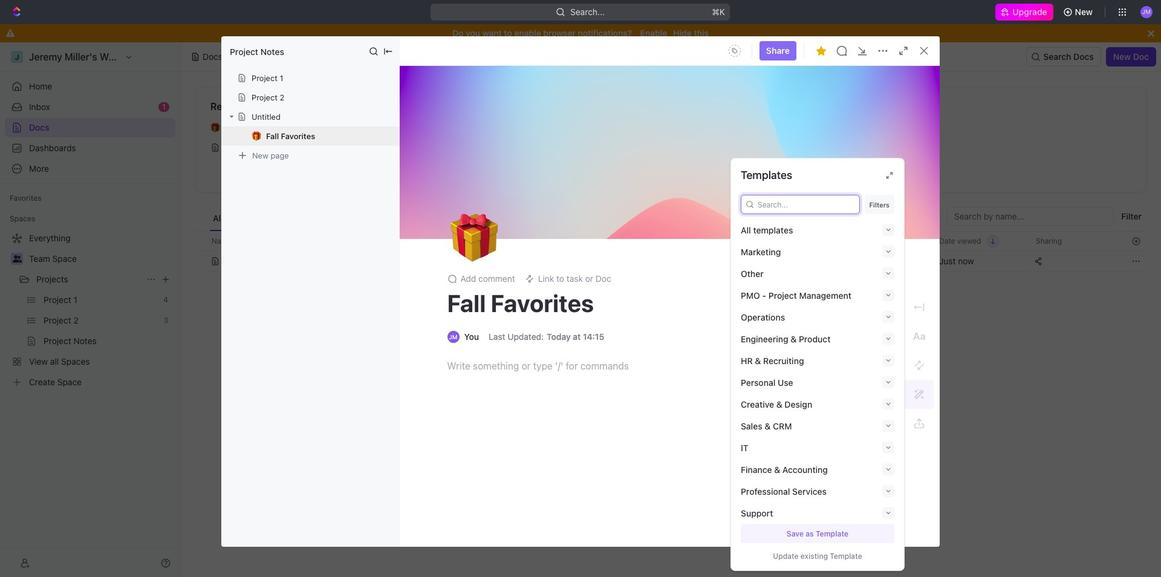 Task type: describe. For each thing, give the bounding box(es) containing it.
recruiting
[[764, 355, 804, 366]]

search docs
[[1044, 51, 1094, 62]]

you
[[464, 332, 479, 342]]

doc inside dropdown button
[[596, 274, 612, 284]]

browser
[[544, 28, 576, 38]]

hr & recruiting
[[741, 355, 804, 366]]

assigned
[[413, 213, 450, 223]]

personal
[[741, 377, 776, 388]]

search
[[1044, 51, 1072, 62]]

hr
[[741, 355, 753, 366]]

add comment
[[461, 274, 515, 284]]

it
[[741, 443, 749, 453]]

engineering & product
[[741, 334, 831, 344]]

hide
[[674, 28, 692, 38]]

new for new
[[1076, 7, 1093, 17]]

template for update existing template
[[830, 552, 863, 561]]

projects link
[[36, 270, 142, 289]]

untitled link for recent
[[206, 138, 496, 157]]

all for all templates
[[741, 225, 751, 235]]

dashboards link
[[5, 139, 175, 158]]

jm button
[[1138, 2, 1157, 22]]

existing
[[801, 552, 828, 561]]

template for save as template
[[816, 529, 849, 538]]

all templates
[[741, 225, 793, 235]]

recent
[[211, 101, 243, 112]]

product
[[799, 334, 831, 344]]

archived button
[[458, 207, 499, 231]]

team space
[[29, 254, 77, 264]]

jm inside dropdown button
[[1143, 8, 1152, 15]]

project 2
[[252, 93, 285, 102]]

14:15
[[583, 332, 605, 342]]

all button
[[210, 207, 226, 231]]

last updated: today at 14:15
[[489, 332, 605, 342]]

finance
[[741, 464, 772, 475]]

🎁 button
[[252, 131, 266, 141]]

save as template
[[787, 529, 849, 538]]

want
[[483, 28, 502, 38]]

1 cell from the left
[[195, 251, 209, 272]]

or
[[586, 274, 594, 284]]

date for date viewed
[[940, 236, 956, 245]]

other
[[741, 268, 764, 279]]

workspace button
[[355, 207, 405, 231]]

2 cell from the left
[[574, 251, 695, 272]]

1 inside 'sidebar' navigation
[[162, 102, 166, 111]]

& for creative
[[777, 399, 783, 409]]

new doc button
[[1107, 47, 1157, 67]]

creative
[[741, 399, 775, 409]]

comment
[[479, 274, 515, 284]]

doc inside button
[[1134, 51, 1150, 62]]

⌘k
[[713, 7, 726, 17]]

add
[[461, 274, 476, 284]]

use
[[778, 377, 794, 388]]

favorites inside 🎁 fall favorites
[[281, 131, 315, 141]]

just now row
[[195, 249, 1147, 273]]

🎁 up add
[[450, 209, 498, 266]]

templates
[[741, 169, 793, 182]]

search docs button
[[1027, 47, 1102, 67]]

new button
[[1059, 2, 1101, 22]]

& for finance
[[775, 464, 781, 475]]

1 horizontal spatial notes
[[578, 123, 601, 133]]

support
[[741, 508, 774, 518]]

finance & accounting
[[741, 464, 828, 475]]

management
[[800, 290, 852, 300]]

personal use
[[741, 377, 794, 388]]

all for all
[[213, 213, 223, 223]]

update
[[774, 552, 799, 561]]

1 vertical spatial jm
[[449, 334, 458, 341]]

1 horizontal spatial 1
[[280, 73, 283, 83]]

marketing
[[741, 247, 781, 257]]

🎁 down 'created'
[[852, 123, 861, 133]]

accounting
[[783, 464, 828, 475]]

2
[[280, 93, 285, 102]]

untitled • for recent
[[228, 123, 264, 133]]

projects
[[36, 274, 68, 284]]

1 vertical spatial fall
[[447, 289, 486, 317]]

fall favorites
[[447, 289, 594, 317]]

🎁 down recent
[[211, 123, 220, 133]]

row containing name
[[195, 231, 1147, 251]]

new doc
[[1114, 51, 1150, 62]]

filters button
[[865, 195, 895, 214]]

update existing template
[[774, 552, 863, 561]]

crm
[[773, 421, 792, 431]]

Search... text field
[[748, 195, 856, 214]]

workspace
[[358, 213, 402, 223]]

tree inside 'sidebar' navigation
[[5, 229, 175, 392]]

home link
[[5, 77, 175, 96]]

sales & crm
[[741, 421, 792, 431]]

search...
[[571, 7, 605, 17]]

untitled link for created by me
[[847, 138, 1137, 157]]

to inside link to task or doc dropdown button
[[557, 274, 565, 284]]

& for hr
[[755, 355, 761, 366]]

today
[[547, 332, 571, 342]]

updated:
[[508, 332, 544, 342]]



Task type: vqa. For each thing, say whether or not it's contained in the screenshot.
THE BUSINESS TIME icon
no



Task type: locate. For each thing, give the bounding box(es) containing it.
untitled • down recent
[[228, 123, 264, 133]]

2 vertical spatial new
[[252, 150, 269, 160]]

untitled •
[[228, 123, 264, 133], [868, 123, 905, 133]]

to right the want
[[504, 28, 512, 38]]

updated
[[861, 236, 889, 245]]

docs down inbox
[[29, 122, 49, 133]]

fall
[[266, 131, 279, 141], [447, 289, 486, 317]]

0 horizontal spatial docs
[[29, 122, 49, 133]]

🎁
[[211, 123, 220, 133], [852, 123, 861, 133], [252, 131, 261, 141], [450, 209, 498, 266]]

link
[[538, 274, 554, 284]]

🎁 up new page
[[252, 131, 261, 141]]

spaces
[[10, 214, 35, 223]]

1 horizontal spatial to
[[557, 274, 565, 284]]

docs link
[[5, 118, 175, 137]]

save
[[787, 529, 804, 538]]

to right link
[[557, 274, 565, 284]]

2 horizontal spatial new
[[1114, 51, 1132, 62]]

link to task or doc button
[[520, 271, 616, 288]]

0 vertical spatial 1
[[280, 73, 283, 83]]

all up marketing
[[741, 225, 751, 235]]

Search by name... text field
[[955, 208, 1107, 226]]

0 vertical spatial fall
[[266, 131, 279, 141]]

date updated
[[843, 236, 889, 245]]

services
[[793, 486, 827, 496]]

1 horizontal spatial jm
[[1143, 8, 1152, 15]]

• for created by me
[[902, 123, 905, 133]]

new right search docs
[[1114, 51, 1132, 62]]

just now table
[[195, 231, 1147, 273]]

tree
[[5, 229, 175, 392]]

untitled • down created by me
[[868, 123, 905, 133]]

2 untitled • from the left
[[868, 123, 905, 133]]

creative & design
[[741, 399, 813, 409]]

2 date from the left
[[940, 236, 956, 245]]

favorites
[[531, 101, 573, 112], [281, 131, 315, 141], [10, 194, 42, 203], [491, 289, 594, 317]]

now
[[959, 256, 975, 266]]

fall up new page
[[266, 131, 279, 141]]

tab list
[[210, 207, 499, 231]]

sales
[[741, 421, 763, 431]]

just now
[[940, 256, 975, 266]]

template
[[816, 529, 849, 538], [830, 552, 863, 561]]

1 horizontal spatial date
[[940, 236, 956, 245]]

1 horizontal spatial all
[[741, 225, 751, 235]]

0 vertical spatial template
[[816, 529, 849, 538]]

last
[[489, 332, 506, 342]]

new for new page
[[252, 150, 269, 160]]

to
[[504, 28, 512, 38], [557, 274, 565, 284]]

0 horizontal spatial doc
[[596, 274, 612, 284]]

new
[[1076, 7, 1093, 17], [1114, 51, 1132, 62], [252, 150, 269, 160]]

team
[[29, 254, 50, 264]]

untitled
[[252, 112, 281, 122], [228, 123, 258, 133], [868, 123, 899, 133], [228, 142, 258, 152], [868, 142, 899, 152]]

-
[[763, 290, 767, 300]]

column header
[[195, 231, 209, 251]]

upgrade
[[1013, 7, 1048, 17]]

as
[[806, 529, 814, 538]]

archived
[[461, 213, 496, 223]]

fall down add
[[447, 289, 486, 317]]

project notes
[[230, 46, 284, 57], [548, 123, 601, 133]]

1 vertical spatial template
[[830, 552, 863, 561]]

date viewed button
[[932, 232, 1000, 251]]

0 horizontal spatial jm
[[449, 334, 458, 341]]

row
[[195, 231, 1147, 251]]

docs
[[203, 51, 223, 62], [1074, 51, 1094, 62], [29, 122, 49, 133]]

jm left you
[[449, 334, 458, 341]]

& left design
[[777, 399, 783, 409]]

created by me
[[852, 101, 918, 112]]

date for date updated
[[843, 236, 859, 245]]

you
[[466, 28, 480, 38]]

0 horizontal spatial notes
[[261, 46, 284, 57]]

0 vertical spatial project notes
[[230, 46, 284, 57]]

template right existing
[[830, 552, 863, 561]]

engineering
[[741, 334, 789, 344]]

date inside date updated button
[[843, 236, 859, 245]]

enable
[[515, 28, 541, 38]]

user group image
[[12, 255, 21, 263]]

0 horizontal spatial to
[[504, 28, 512, 38]]

& right hr
[[755, 355, 761, 366]]

1 horizontal spatial docs
[[203, 51, 223, 62]]

docs up recent
[[203, 51, 223, 62]]

0 horizontal spatial project notes
[[230, 46, 284, 57]]

new up search docs
[[1076, 7, 1093, 17]]

share
[[767, 45, 790, 56]]

0 horizontal spatial all
[[213, 213, 223, 223]]

2 untitled link from the left
[[847, 138, 1137, 157]]

notifications?
[[578, 28, 632, 38]]

untitled • for created by me
[[868, 123, 905, 133]]

created
[[852, 101, 888, 112]]

link to task or doc
[[538, 274, 612, 284]]

0 vertical spatial jm
[[1143, 8, 1152, 15]]

0 vertical spatial new
[[1076, 7, 1093, 17]]

0 horizontal spatial cell
[[195, 251, 209, 272]]

& left "crm"
[[765, 421, 771, 431]]

1 horizontal spatial fall
[[447, 289, 486, 317]]

docs right search
[[1074, 51, 1094, 62]]

1 vertical spatial notes
[[578, 123, 601, 133]]

0 horizontal spatial 1
[[162, 102, 166, 111]]

• up new page
[[261, 123, 264, 133]]

tree containing team space
[[5, 229, 175, 392]]

1 date from the left
[[843, 236, 859, 245]]

me
[[904, 101, 918, 112]]

1 horizontal spatial untitled •
[[868, 123, 905, 133]]

1 untitled link from the left
[[206, 138, 496, 157]]

untitled link
[[206, 138, 496, 157], [847, 138, 1137, 157]]

operations
[[741, 312, 785, 322]]

1
[[280, 73, 283, 83], [162, 102, 166, 111]]

•
[[261, 123, 264, 133], [902, 123, 905, 133]]

2 horizontal spatial docs
[[1074, 51, 1094, 62]]

favorites inside button
[[10, 194, 42, 203]]

3 cell from the left
[[836, 251, 932, 272]]

1 horizontal spatial doc
[[1134, 51, 1150, 62]]

& right finance
[[775, 464, 781, 475]]

🎁 fall favorites
[[252, 131, 315, 141]]

do you want to enable browser notifications? enable hide this
[[453, 28, 709, 38]]

viewed
[[958, 236, 982, 245]]

home
[[29, 81, 52, 91]]

1 vertical spatial doc
[[596, 274, 612, 284]]

inbox
[[29, 102, 50, 112]]

date viewed
[[940, 236, 982, 245]]

date updated button
[[836, 232, 897, 251]]

0 horizontal spatial untitled •
[[228, 123, 264, 133]]

page
[[271, 150, 289, 160]]

professional
[[741, 486, 790, 496]]

doc down jm dropdown button
[[1134, 51, 1150, 62]]

1 vertical spatial 1
[[162, 102, 166, 111]]

space
[[52, 254, 77, 264]]

new for new doc
[[1114, 51, 1132, 62]]

sidebar navigation
[[0, 42, 181, 577]]

by
[[891, 101, 902, 112]]

new page
[[252, 150, 289, 160]]

fall inside 🎁 fall favorites
[[266, 131, 279, 141]]

1 untitled • from the left
[[228, 123, 264, 133]]

0 horizontal spatial untitled link
[[206, 138, 496, 157]]

jm up new doc
[[1143, 8, 1152, 15]]

doc right or
[[596, 274, 612, 284]]

date left updated
[[843, 236, 859, 245]]

• down me
[[902, 123, 905, 133]]

1 horizontal spatial •
[[902, 123, 905, 133]]

template right as on the right bottom of the page
[[816, 529, 849, 538]]

• for recent
[[261, 123, 264, 133]]

0 horizontal spatial date
[[843, 236, 859, 245]]

1 horizontal spatial untitled link
[[847, 138, 1137, 157]]

1 horizontal spatial new
[[1076, 7, 1093, 17]]

& left product
[[791, 334, 797, 344]]

dropdown menu image
[[725, 41, 745, 61]]

1 horizontal spatial cell
[[574, 251, 695, 272]]

name
[[212, 236, 232, 245]]

1 vertical spatial project notes
[[548, 123, 601, 133]]

docs inside 'sidebar' navigation
[[29, 122, 49, 133]]

enable
[[641, 28, 668, 38]]

tags
[[702, 236, 719, 245]]

0 vertical spatial all
[[213, 213, 223, 223]]

cell
[[195, 251, 209, 272], [574, 251, 695, 272], [836, 251, 932, 272]]

filters
[[870, 201, 890, 208]]

& for engineering
[[791, 334, 797, 344]]

date inside date viewed button
[[940, 236, 956, 245]]

1 vertical spatial all
[[741, 225, 751, 235]]

column header inside just now table
[[195, 231, 209, 251]]

1 vertical spatial new
[[1114, 51, 1132, 62]]

1 vertical spatial to
[[557, 274, 565, 284]]

do
[[453, 28, 464, 38]]

at
[[573, 332, 581, 342]]

assigned button
[[410, 207, 453, 231]]

& for sales
[[765, 421, 771, 431]]

pmo
[[741, 290, 761, 300]]

0 vertical spatial notes
[[261, 46, 284, 57]]

project
[[230, 46, 258, 57], [252, 73, 278, 83], [252, 93, 278, 102], [548, 123, 576, 133], [769, 290, 797, 300]]

task
[[567, 274, 583, 284]]

0 vertical spatial to
[[504, 28, 512, 38]]

dashboards
[[29, 143, 76, 153]]

new down 🎁 dropdown button
[[252, 150, 269, 160]]

1 horizontal spatial project notes
[[548, 123, 601, 133]]

date up just
[[940, 236, 956, 245]]

🎁 inside 🎁 fall favorites
[[252, 131, 261, 141]]

pmo - project management
[[741, 290, 852, 300]]

all up "name"
[[213, 213, 223, 223]]

0 horizontal spatial •
[[261, 123, 264, 133]]

0 horizontal spatial fall
[[266, 131, 279, 141]]

all
[[213, 213, 223, 223], [741, 225, 751, 235]]

just
[[940, 256, 956, 266]]

0 horizontal spatial new
[[252, 150, 269, 160]]

tab list containing all
[[210, 207, 499, 231]]

0 vertical spatial doc
[[1134, 51, 1150, 62]]

2 horizontal spatial cell
[[836, 251, 932, 272]]

this
[[694, 28, 709, 38]]

1 • from the left
[[261, 123, 264, 133]]

professional services
[[741, 486, 827, 496]]

docs inside button
[[1074, 51, 1094, 62]]

2 • from the left
[[902, 123, 905, 133]]

all inside button
[[213, 213, 223, 223]]

upgrade link
[[996, 4, 1054, 21]]

templates
[[754, 225, 793, 235]]



